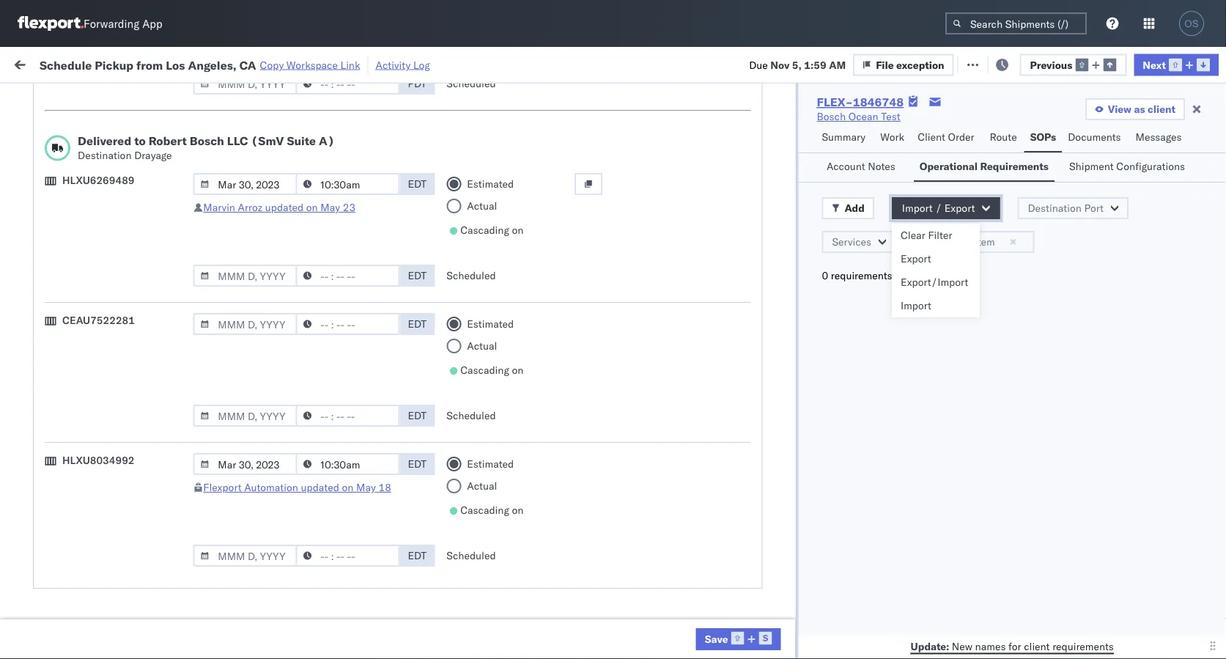 Task type: locate. For each thing, give the bounding box(es) containing it.
destination inside destination port button
[[1028, 202, 1082, 214]]

4 schedule pickup from los angeles, ca from the top
[[34, 462, 198, 489]]

cst, down '1:00 am cst, nov 9, 2022'
[[280, 341, 303, 353]]

3 edt from the top
[[408, 318, 427, 330]]

appointment
[[120, 179, 180, 191], [120, 275, 180, 288], [120, 372, 180, 385], [120, 501, 180, 514]]

upload customs clearance documents
[[34, 139, 161, 166], [34, 300, 161, 328], [34, 591, 161, 618]]

delivery up confirm pickup from los angeles, ca
[[80, 372, 117, 385]]

dec left 14,
[[306, 341, 325, 353]]

test
[[882, 110, 901, 123], [609, 179, 628, 192], [609, 308, 628, 321], [704, 308, 723, 321], [609, 437, 628, 450], [704, 437, 723, 450], [693, 502, 712, 515], [693, 534, 712, 547], [693, 599, 712, 612], [693, 631, 712, 644]]

1 karl from the top
[[765, 502, 784, 515]]

5, left 23
[[328, 212, 338, 224]]

omkar sa down configurations
[[1182, 179, 1227, 192]]

1 1:59 am cdt, nov 5, 2022 from the top
[[236, 179, 366, 192]]

customs down workitem button
[[70, 139, 111, 152]]

3 cascading on from the top
[[461, 504, 524, 517]]

scheduled
[[447, 77, 496, 90], [447, 269, 496, 282], [447, 409, 496, 422], [447, 549, 496, 562]]

messages button
[[1130, 124, 1190, 153]]

1 sa from the top
[[1216, 147, 1227, 160]]

aug
[[307, 147, 326, 160]]

mmm d, yyyy text field down (0)
[[193, 73, 297, 95]]

angeles, inside confirm pickup from los angeles, ca
[[151, 397, 192, 410]]

upload customs clearance documents for 1:00
[[34, 300, 161, 328]]

Search Shipments (/) text field
[[946, 12, 1087, 34]]

pickup for 10:30 pm cst, jan 23, 2023
[[80, 526, 111, 539]]

ca inside confirm pickup from los angeles, ca
[[34, 412, 48, 425]]

0 vertical spatial updated
[[265, 201, 304, 214]]

ceau7522281, down filter
[[903, 243, 979, 256]]

1 vertical spatial work
[[881, 131, 905, 143]]

0 vertical spatial pm
[[261, 405, 277, 418]]

-- : -- -- text field for edt
[[296, 313, 400, 335]]

confirm pickup from los angeles, ca button
[[34, 396, 208, 427]]

resize handle column header
[[210, 114, 227, 659], [373, 114, 390, 659], [424, 114, 441, 659], [519, 114, 537, 659], [615, 114, 632, 659], [761, 114, 779, 659], [878, 114, 896, 659], [974, 114, 991, 659], [1157, 114, 1175, 659], [1200, 114, 1218, 659]]

1 upload customs clearance documents button from the top
[[34, 138, 208, 169]]

0 vertical spatial 1:59 am cdt, nov 5, 2022
[[236, 179, 366, 192]]

los for 1:59 am cdt, nov 5, 2022
[[138, 203, 155, 216]]

services button
[[822, 231, 897, 253]]

pdt
[[408, 77, 427, 90]]

0 vertical spatial 23,
[[327, 405, 343, 418]]

flex-1846748 link
[[817, 95, 904, 109]]

cst, for 6:00 pm cst, dec 23, 2022
[[280, 405, 303, 418]]

numbers for mbl/mawb numbers
[[1052, 120, 1088, 131]]

list box containing clear filter
[[892, 224, 980, 318]]

client order
[[918, 131, 975, 143]]

23
[[343, 201, 356, 214]]

MMM D, YYYY text field
[[193, 405, 297, 427], [193, 545, 297, 567]]

upload customs clearance documents link for 2:00 am cdt, aug 19, 2022
[[34, 138, 208, 168]]

0 vertical spatial mmm d, yyyy text field
[[193, 405, 297, 427]]

1 vertical spatial dec
[[305, 405, 324, 418]]

1 vertical spatial omkar sa
[[1182, 179, 1227, 192]]

angeles, for 6:00 pm cst, dec 23, 2022
[[151, 397, 192, 410]]

schedule delivery appointment link for second schedule delivery appointment button from the bottom of the page
[[34, 371, 180, 386]]

2 cascading on from the top
[[461, 364, 524, 377]]

schedule delivery appointment link for fourth schedule delivery appointment button
[[34, 500, 180, 515]]

mmm d, yyyy text field down 8:00
[[193, 453, 297, 475]]

import down export/import
[[901, 299, 932, 312]]

jan left 13,
[[306, 470, 322, 483]]

work
[[42, 53, 80, 73]]

cst, up 1:59 am cst, jan 13, 2023
[[280, 437, 303, 450]]

hlxu8034992
[[1059, 179, 1131, 192], [1059, 211, 1131, 224], [1059, 243, 1131, 256], [1059, 276, 1131, 289], [1059, 308, 1131, 321], [62, 454, 135, 467]]

edt for mmm d, yyyy text box corresponding to hlxu6269489
[[408, 177, 427, 190]]

fcl for the schedule pickup from los angeles, ca link related to 1:59 am cst, jan 25, 2023
[[482, 566, 500, 579]]

schedule pickup from los angeles, ca for 1:59 am cst, jan 25, 2023
[[34, 558, 198, 586]]

cdt,
[[280, 147, 304, 160], [280, 179, 304, 192], [280, 212, 304, 224], [280, 276, 304, 289]]

2 schedule delivery appointment from the top
[[34, 275, 180, 288]]

1 vertical spatial updated
[[301, 481, 339, 494]]

2 fcl from the top
[[482, 212, 500, 224]]

1 horizontal spatial for
[[1009, 640, 1022, 653]]

confirm inside "link"
[[34, 437, 71, 450]]

services
[[833, 235, 872, 248]]

confirm down confirm pickup from los angeles, ca
[[34, 437, 71, 450]]

mmm d, yyyy text field up 1:59 am cst, dec 14, 2022
[[193, 313, 297, 335]]

4 schedule delivery appointment from the top
[[34, 501, 180, 514]]

ceau7522281, for 'upload customs clearance documents' link for 1:00 am cst, nov 9, 2022
[[903, 308, 979, 321]]

0 vertical spatial for
[[140, 91, 152, 102]]

0 vertical spatial import
[[123, 57, 157, 70]]

snoozed : no
[[303, 91, 356, 102]]

9 ocean fcl from the top
[[449, 470, 500, 483]]

flexport automation updated on may 18 button
[[203, 481, 391, 494]]

fcl for 1:59 am cst, jan 13, 2023's the schedule pickup from los angeles, ca link
[[482, 470, 500, 483]]

nov for schedule pickup from los angeles, ca
[[307, 212, 326, 224]]

destination
[[78, 149, 132, 162], [1028, 202, 1082, 214]]

-- : -- -- text field for ceau7522281
[[296, 405, 400, 427]]

bosch
[[817, 110, 846, 123], [190, 133, 224, 148], [544, 179, 573, 192], [544, 308, 573, 321], [639, 308, 668, 321], [544, 437, 573, 450], [639, 437, 668, 450]]

0 vertical spatial schedule delivery appointment link
[[34, 178, 180, 192]]

1 horizontal spatial may
[[356, 481, 376, 494]]

1 edt from the top
[[408, 177, 427, 190]]

3 schedule pickup from los angeles, ca from the top
[[34, 333, 198, 360]]

(smv
[[251, 133, 284, 148]]

previous button
[[1020, 54, 1127, 76]]

6:00
[[236, 405, 258, 418]]

ocean
[[849, 110, 879, 123], [449, 179, 479, 192], [576, 179, 606, 192], [449, 212, 479, 224], [449, 276, 479, 289], [449, 308, 479, 321], [576, 308, 606, 321], [671, 308, 701, 321], [449, 341, 479, 353], [449, 373, 479, 386], [449, 405, 479, 418], [449, 437, 479, 450], [576, 437, 606, 450], [671, 437, 701, 450], [449, 470, 479, 483], [449, 502, 479, 515], [449, 566, 479, 579]]

2023 for 1:59 am cst, jan 13, 2023
[[343, 470, 369, 483]]

omkar down configurations
[[1182, 179, 1213, 192]]

suite
[[287, 133, 316, 148]]

1 cascading from the top
[[461, 224, 510, 236]]

numbers inside container numbers
[[903, 126, 940, 137]]

cascading on for marvin arroz updated on may 23
[[461, 224, 524, 236]]

4 integration test account - karl lagerfeld from the top
[[639, 631, 830, 644]]

may left 23
[[321, 201, 340, 214]]

2023 right 13,
[[343, 470, 369, 483]]

cst, down '10:30 pm cst, jan 23, 2023'
[[280, 566, 303, 579]]

schedule delivery appointment up ceau7522281
[[34, 275, 180, 288]]

1 vertical spatial upload
[[34, 300, 67, 313]]

1846748 up "work" button
[[853, 95, 904, 109]]

1:59 down '10:30'
[[236, 566, 258, 579]]

customs up ceau7522281
[[70, 300, 111, 313]]

schedule delivery appointment for fourth schedule delivery appointment button
[[34, 501, 180, 514]]

a)
[[319, 133, 335, 148]]

pickup for 1:59 am cst, dec 14, 2022
[[80, 333, 111, 345]]

mmm d, yyyy text field up 8:00
[[193, 405, 297, 427]]

schedule delivery appointment for second schedule delivery appointment button from the bottom of the page
[[34, 372, 180, 385]]

0 vertical spatial estimated
[[467, 177, 514, 190]]

1 vertical spatial pm
[[267, 534, 283, 547]]

1 horizontal spatial numbers
[[1052, 120, 1088, 131]]

nov left 9,
[[306, 308, 325, 321]]

2 ceau7522281, hlxu6269489, hlxu8034992 from the top
[[903, 211, 1131, 224]]

8 fcl from the top
[[482, 437, 500, 450]]

shipment configurations button
[[1064, 153, 1199, 182]]

schedule delivery appointment button up schedule pickup from rotterdam, netherlands
[[34, 500, 180, 517]]

delivery up schedule pickup from rotterdam, netherlands
[[80, 501, 117, 514]]

2 confirm from the top
[[34, 437, 71, 450]]

delivery up ceau7522281
[[80, 275, 117, 288]]

6 edt from the top
[[408, 549, 427, 562]]

3 schedule pickup from los angeles, ca button from the top
[[34, 332, 208, 363]]

angeles, for 1:59 am cst, jan 13, 2023
[[157, 462, 198, 474]]

0 vertical spatial client
[[1148, 103, 1176, 115]]

flex-1660288 button
[[786, 143, 889, 164], [786, 143, 889, 164]]

1 vertical spatial export
[[901, 252, 932, 265]]

import inside button
[[123, 57, 157, 70]]

schedule pickup from los angeles, ca button for 1:59 am cst, jan 25, 2023
[[34, 558, 208, 588]]

0 vertical spatial upload customs clearance documents
[[34, 139, 161, 166]]

work,
[[154, 91, 177, 102]]

flex-1846748 up services
[[810, 212, 886, 224]]

confirm for confirm pickup from los angeles, ca
[[34, 397, 71, 410]]

schedule inside schedule pickup from rotterdam, netherlands
[[34, 526, 77, 539]]

3 -- : -- -- text field from the top
[[296, 405, 400, 427]]

angeles, for 1:59 am cdt, nov 5, 2022
[[157, 203, 198, 216]]

11 ocean fcl from the top
[[449, 566, 500, 579]]

flex-1846748 for the schedule pickup from los angeles, ca link for 1:59 am cdt, nov 5, 2022
[[810, 212, 886, 224]]

1 upload customs clearance documents link from the top
[[34, 138, 208, 168]]

1 vertical spatial may
[[356, 481, 376, 494]]

work
[[159, 57, 185, 70], [881, 131, 905, 143]]

estimated for flexport automation updated on may 18
[[467, 458, 514, 470]]

copy
[[260, 58, 284, 71]]

4 schedule delivery appointment button from the top
[[34, 500, 180, 517]]

18
[[379, 481, 391, 494]]

batch action
[[1145, 57, 1209, 70]]

2 upload customs clearance documents link from the top
[[34, 300, 208, 329]]

3 clearance from the top
[[114, 591, 161, 604]]

1 lagerfeld from the top
[[787, 502, 830, 515]]

upload customs clearance documents for 2:00
[[34, 139, 161, 166]]

1 clearance from the top
[[114, 139, 161, 152]]

flex-1846748 up '0 requirements'
[[810, 244, 886, 257]]

8 ocean fcl from the top
[[449, 437, 500, 450]]

2023 right 25,
[[343, 566, 369, 579]]

2022 down 19,
[[340, 212, 366, 224]]

1 omkar from the top
[[1182, 147, 1213, 160]]

1 vertical spatial import
[[903, 202, 933, 214]]

upload customs clearance documents button for 1:00 am cst, nov 9, 2022
[[34, 300, 208, 330]]

2 edt from the top
[[408, 269, 427, 282]]

exception down search shipments (/) text field
[[997, 57, 1045, 70]]

cst, up 1:59 am cst, dec 14, 2022
[[280, 308, 303, 321]]

2 -- : -- -- text field from the top
[[296, 265, 400, 287]]

1 - from the top
[[756, 502, 763, 515]]

list box
[[892, 224, 980, 318]]

numbers for container numbers
[[903, 126, 940, 137]]

2 ocean fcl from the top
[[449, 212, 500, 224]]

flex-1846748 for 4th the schedule pickup from los angeles, ca link from the bottom
[[810, 244, 886, 257]]

0 vertical spatial test123456
[[999, 179, 1061, 192]]

1 fcl from the top
[[482, 179, 500, 192]]

1:59 am cdt, nov 5, 2022 down "2:00 am cdt, aug 19, 2022"
[[236, 212, 366, 224]]

2 vertical spatial customs
[[70, 591, 111, 604]]

1 schedule pickup from los angeles, ca link from the top
[[34, 203, 208, 232]]

2130384
[[841, 631, 886, 644]]

2 vertical spatial estimated
[[467, 458, 514, 470]]

2 vertical spatial schedule delivery appointment link
[[34, 500, 180, 515]]

marvin arroz updated on may 23
[[203, 201, 356, 214]]

appointment up confirm pickup from los angeles, ca link
[[120, 372, 180, 385]]

confirm inside confirm pickup from los angeles, ca
[[34, 397, 71, 410]]

1 upload customs clearance documents from the top
[[34, 139, 161, 166]]

ca for 1:59 am cst, jan 13, 2023
[[34, 476, 48, 489]]

0 vertical spatial -- : -- -- text field
[[296, 73, 400, 95]]

dec left 24, on the left
[[306, 437, 325, 450]]

2 vertical spatial import
[[901, 299, 932, 312]]

5 schedule pickup from los angeles, ca from the top
[[34, 558, 198, 586]]

mmm d, yyyy text field down flexport
[[193, 545, 297, 567]]

import for import / export
[[903, 202, 933, 214]]

from inside confirm pickup from los angeles, ca
[[108, 397, 130, 410]]

link
[[341, 58, 360, 71]]

0 vertical spatial jan
[[306, 470, 322, 483]]

schedule pickup from los angeles, ca button for 1:59 am cst, jan 13, 2023
[[34, 461, 208, 492]]

edt for mmm d, yyyy text box for ceau7522281
[[408, 318, 427, 330]]

test123456 for 4th the schedule pickup from los angeles, ca link from the bottom
[[999, 244, 1061, 257]]

destination left the port at the top right of the page
[[1028, 202, 1082, 214]]

upload customs clearance documents link
[[34, 138, 208, 168], [34, 300, 208, 329], [34, 590, 208, 619]]

omkar for ymluw236679313
[[1182, 147, 1213, 160]]

1 omkar sa from the top
[[1182, 147, 1227, 160]]

pickup inside confirm pickup from los angeles, ca
[[74, 397, 106, 410]]

cascading on for flexport automation updated on may 18
[[461, 504, 524, 517]]

1 vertical spatial confirm
[[34, 437, 71, 450]]

11 fcl from the top
[[482, 566, 500, 579]]

clearance up ceau7522281
[[114, 300, 161, 313]]

0 horizontal spatial may
[[321, 201, 340, 214]]

1 ceau7522281, hlxu6269489, hlxu8034992 from the top
[[903, 179, 1131, 192]]

flex-1660288
[[810, 147, 886, 160]]

cst, up 1:59 am cst, jan 25, 2023
[[286, 534, 309, 547]]

1 vertical spatial 2023
[[349, 534, 374, 547]]

0 vertical spatial upload
[[34, 139, 67, 152]]

0 vertical spatial cascading on
[[461, 224, 524, 236]]

schedule pickup from los angeles, ca link for 1:59 am cst, jan 25, 2023
[[34, 558, 208, 587]]

destination inside the delivered to robert bosch llc (smv suite a) destination drayage
[[78, 149, 132, 162]]

updated right arroz
[[265, 201, 304, 214]]

1 vertical spatial clearance
[[114, 300, 161, 313]]

0 vertical spatial destination
[[78, 149, 132, 162]]

edt for mmm d, yyyy text field associated with ceau7522281
[[408, 409, 427, 422]]

2 -- : -- -- text field from the top
[[296, 313, 400, 335]]

1 -- : -- -- text field from the top
[[296, 73, 400, 95]]

cdt, up '1:00 am cst, nov 9, 2022'
[[280, 276, 304, 289]]

file down search shipments (/) text field
[[977, 57, 995, 70]]

los inside confirm pickup from los angeles, ca
[[132, 397, 149, 410]]

1846748 up '0 requirements'
[[841, 244, 886, 257]]

schedule pickup from los angeles, ca button for 1:59 am cst, dec 14, 2022
[[34, 332, 208, 363]]

0 vertical spatial may
[[321, 201, 340, 214]]

cst, for 8:00 am cst, dec 24, 2022
[[280, 437, 303, 450]]

karl
[[765, 502, 784, 515], [765, 534, 784, 547], [765, 599, 784, 612], [765, 631, 784, 644]]

1 vertical spatial destination
[[1028, 202, 1082, 214]]

2 mmm d, yyyy text field from the top
[[193, 173, 297, 195]]

1 vertical spatial -- : -- -- text field
[[296, 313, 400, 335]]

0 vertical spatial customs
[[70, 139, 111, 152]]

1:59 am cdt, nov 5, 2022 for schedule pickup from los angeles, ca
[[236, 212, 366, 224]]

6 resize handle column header from the left
[[761, 114, 779, 659]]

1 vertical spatial upload customs clearance documents button
[[34, 300, 208, 330]]

1 horizontal spatial client
[[1148, 103, 1176, 115]]

0 vertical spatial dec
[[306, 341, 325, 353]]

import up ready
[[123, 57, 157, 70]]

9 fcl from the top
[[482, 470, 500, 483]]

schedule delivery appointment button down delivered
[[34, 178, 180, 194]]

759
[[269, 57, 288, 70]]

0 vertical spatial 2023
[[343, 470, 369, 483]]

upload down workitem
[[34, 139, 67, 152]]

file exception up container at the right top of page
[[876, 58, 945, 71]]

schedule delivery appointment up schedule pickup from rotterdam, netherlands
[[34, 501, 180, 514]]

2 vertical spatial cascading
[[461, 504, 510, 517]]

2 hlxu6269489, from the top
[[981, 211, 1056, 224]]

scheduled for hlxu8034992
[[447, 549, 496, 562]]

2 vertical spatial 1:59 am cdt, nov 5, 2022
[[236, 276, 366, 289]]

1 horizontal spatial export
[[945, 202, 976, 214]]

clearance down the "schedule pickup from rotterdam, netherlands" button
[[114, 591, 161, 604]]

customs down netherlands
[[70, 591, 111, 604]]

2 vertical spatial upload customs clearance documents link
[[34, 590, 208, 619]]

1 cdt, from the top
[[280, 147, 304, 160]]

jan left 25,
[[306, 566, 322, 579]]

2 vertical spatial upload customs clearance documents
[[34, 591, 161, 618]]

3 estimated from the top
[[467, 458, 514, 470]]

upload down netherlands
[[34, 591, 67, 604]]

export inside list box
[[901, 252, 932, 265]]

-- : -- -- text field
[[296, 173, 400, 195], [296, 265, 400, 287], [296, 405, 400, 427], [296, 453, 400, 475], [296, 545, 400, 567]]

mmm d, yyyy text field up arroz
[[193, 173, 297, 195]]

documents button
[[1063, 124, 1130, 153]]

0 horizontal spatial destination
[[78, 149, 132, 162]]

jan for 23,
[[312, 534, 328, 547]]

1 hlxu6269489, from the top
[[981, 179, 1056, 192]]

1 cascading on from the top
[[461, 224, 524, 236]]

on
[[359, 57, 370, 70], [306, 201, 318, 214], [512, 224, 524, 236], [512, 364, 524, 377], [342, 481, 354, 494], [512, 504, 524, 517]]

7 fcl from the top
[[482, 405, 500, 418]]

schedule pickup from los angeles, ca button for 1:59 am cdt, nov 5, 2022
[[34, 203, 208, 234]]

omkar sa
[[1182, 147, 1227, 160], [1182, 179, 1227, 192]]

1 horizontal spatial destination
[[1028, 202, 1082, 214]]

2023
[[343, 470, 369, 483], [349, 534, 374, 547], [343, 566, 369, 579]]

0 horizontal spatial work
[[159, 57, 185, 70]]

clearance for 2:00 am cdt, aug 19, 2022
[[114, 139, 161, 152]]

2023 for 1:59 am cst, jan 25, 2023
[[343, 566, 369, 579]]

updated down 24, on the left
[[301, 481, 339, 494]]

1 vertical spatial mmm d, yyyy text field
[[193, 545, 297, 567]]

cst, for 1:59 am cst, jan 25, 2023
[[280, 566, 303, 579]]

container numbers
[[903, 114, 943, 137]]

1 vertical spatial requirements
[[1053, 640, 1115, 653]]

appointment up ceau7522281
[[120, 275, 180, 288]]

-- : -- -- text field up 14,
[[296, 313, 400, 335]]

edt for hlxu8034992 mmm d, yyyy text field
[[408, 549, 427, 562]]

2 sa from the top
[[1216, 179, 1227, 192]]

forwarding app link
[[18, 16, 163, 31]]

from for 1:59 am cst, dec 14, 2022
[[114, 333, 136, 345]]

MMM D, YYYY text field
[[193, 73, 297, 95], [193, 173, 297, 195], [193, 265, 297, 287], [193, 313, 297, 335], [193, 453, 297, 475]]

1 horizontal spatial work
[[881, 131, 905, 143]]

exception up container at the right top of page
[[897, 58, 945, 71]]

2 vertical spatial cascading on
[[461, 504, 524, 517]]

1 actual from the top
[[467, 199, 497, 212]]

delivered
[[78, 133, 131, 148]]

flex-1846748 up the add button
[[810, 179, 886, 192]]

schedule pickup from los angeles, ca
[[34, 203, 198, 231], [34, 236, 198, 263], [34, 333, 198, 360], [34, 462, 198, 489], [34, 558, 198, 586]]

2 vertical spatial 2023
[[343, 566, 369, 579]]

0 vertical spatial clearance
[[114, 139, 161, 152]]

from
[[136, 57, 163, 72], [114, 203, 136, 216], [114, 236, 136, 249], [114, 333, 136, 345], [108, 397, 130, 410], [114, 462, 136, 474], [114, 526, 136, 539], [114, 558, 136, 571]]

schedule delivery appointment button up confirm pickup from los angeles, ca
[[34, 371, 180, 388]]

rotterdam,
[[138, 526, 190, 539]]

export inside button
[[945, 202, 976, 214]]

14,
[[328, 341, 344, 353]]

ceau7522281, hlxu6269489, hlxu8034992
[[903, 179, 1131, 192], [903, 211, 1131, 224], [903, 243, 1131, 256], [903, 276, 1131, 289], [903, 308, 1131, 321]]

confirm up confirm delivery
[[34, 397, 71, 410]]

1:59 am cst, jan 25, 2023
[[236, 566, 369, 579]]

schedule pickup from los angeles, ca link
[[34, 203, 208, 232], [34, 235, 208, 264], [34, 332, 208, 361], [34, 461, 208, 490], [34, 558, 208, 587]]

2 vertical spatial upload
[[34, 591, 67, 604]]

ceau7522281, down export/import
[[903, 308, 979, 321]]

1 vertical spatial upload customs clearance documents link
[[34, 300, 208, 329]]

fcl for the schedule pickup from los angeles, ca link for 1:59 am cdt, nov 5, 2022
[[482, 212, 500, 224]]

ca for 1:59 am cst, dec 14, 2022
[[34, 347, 48, 360]]

0 vertical spatial omkar
[[1182, 147, 1213, 160]]

nov down aug
[[307, 179, 326, 192]]

clearance
[[114, 139, 161, 152], [114, 300, 161, 313], [114, 591, 161, 604]]

schedule delivery appointment up confirm pickup from los angeles, ca
[[34, 372, 180, 385]]

1 vertical spatial client
[[1025, 640, 1050, 653]]

bosch inside the delivered to robert bosch llc (smv suite a) destination drayage
[[190, 133, 224, 148]]

2 vertical spatial dec
[[306, 437, 325, 450]]

0 vertical spatial work
[[159, 57, 185, 70]]

angeles, for 1:59 am cst, dec 14, 2022
[[157, 333, 198, 345]]

0 vertical spatial confirm
[[34, 397, 71, 410]]

4 integration from the top
[[639, 631, 690, 644]]

schedule delivery appointment button up ceau7522281
[[34, 275, 180, 291]]

jan
[[306, 470, 322, 483], [312, 534, 328, 547], [306, 566, 322, 579]]

2 ceau7522281, from the top
[[903, 211, 979, 224]]

1:59 down 1:00
[[236, 341, 258, 353]]

confirm pickup from los angeles, ca link
[[34, 396, 208, 426]]

1 vertical spatial jan
[[312, 534, 328, 547]]

3 cascading from the top
[[461, 504, 510, 517]]

1 vertical spatial cascading
[[461, 364, 510, 377]]

2 customs from the top
[[70, 300, 111, 313]]

import left /
[[903, 202, 933, 214]]

2 integration from the top
[[639, 534, 690, 547]]

cascading
[[461, 224, 510, 236], [461, 364, 510, 377], [461, 504, 510, 517]]

import inside button
[[903, 202, 933, 214]]

2 vertical spatial actual
[[467, 480, 497, 492]]

mmm d, yyyy text field up 1:00
[[193, 265, 297, 287]]

2 vertical spatial test123456
[[999, 244, 1061, 257]]

1 -- : -- -- text field from the top
[[296, 173, 400, 195]]

omkar for test123456
[[1182, 179, 1213, 192]]

1 schedule pickup from los angeles, ca from the top
[[34, 203, 198, 231]]

10:30 pm cst, jan 23, 2023
[[236, 534, 374, 547]]

flex-2130384 button
[[786, 627, 889, 648], [786, 627, 889, 648]]

5 -- : -- -- text field from the top
[[296, 545, 400, 567]]

0 vertical spatial upload customs clearance documents link
[[34, 138, 208, 168]]

23,
[[327, 405, 343, 418], [330, 534, 346, 547]]

1846748 up services button
[[841, 212, 886, 224]]

clearance down workitem button
[[114, 139, 161, 152]]

from inside schedule pickup from rotterdam, netherlands
[[114, 526, 136, 539]]

update: new names for client requirements
[[911, 640, 1115, 653]]

2 - from the top
[[756, 534, 763, 547]]

batch
[[1145, 57, 1174, 70]]

for right names
[[1009, 640, 1022, 653]]

0 vertical spatial sa
[[1216, 147, 1227, 160]]

1 vertical spatial schedule delivery appointment link
[[34, 371, 180, 386]]

1 vertical spatial sa
[[1216, 179, 1227, 192]]

test123456
[[999, 179, 1061, 192], [999, 212, 1061, 224], [999, 244, 1061, 257]]

1 resize handle column header from the left
[[210, 114, 227, 659]]

3 scheduled from the top
[[447, 409, 496, 422]]

cdt, for upload customs clearance documents
[[280, 147, 304, 160]]

0 horizontal spatial numbers
[[903, 126, 940, 137]]

cascading on
[[461, 224, 524, 236], [461, 364, 524, 377], [461, 504, 524, 517]]

1 vertical spatial 1:59 am cdt, nov 5, 2022
[[236, 212, 366, 224]]

progress
[[229, 91, 265, 102]]

schedule delivery appointment down delivered
[[34, 179, 180, 191]]

2 schedule pickup from los angeles, ca from the top
[[34, 236, 198, 263]]

dec up 8:00 am cst, dec 24, 2022
[[305, 405, 324, 418]]

0 vertical spatial requirements
[[831, 269, 893, 282]]

client order button
[[912, 124, 984, 153]]

clearance for 1:00 am cst, nov 9, 2022
[[114, 300, 161, 313]]

0 vertical spatial upload customs clearance documents button
[[34, 138, 208, 169]]

1 schedule delivery appointment link from the top
[[34, 178, 180, 192]]

-- : -- -- text field
[[296, 73, 400, 95], [296, 313, 400, 335]]

ceau7522281, down 'operational'
[[903, 179, 979, 192]]

2022
[[347, 147, 373, 160], [340, 179, 366, 192], [340, 212, 366, 224], [340, 276, 366, 289], [340, 308, 365, 321], [346, 341, 372, 353], [345, 405, 371, 418], [346, 437, 372, 450]]

schedule pickup from rotterdam, netherlands button
[[34, 525, 208, 556]]

cdt, up marvin arroz updated on may 23 button
[[280, 179, 304, 192]]

3 actual from the top
[[467, 480, 497, 492]]

import for import work
[[123, 57, 157, 70]]

sa
[[1216, 147, 1227, 160], [1216, 179, 1227, 192]]

cdt, right arroz
[[280, 212, 304, 224]]

pm for 6:00
[[261, 405, 277, 418]]

4 edt from the top
[[408, 409, 427, 422]]

2 vertical spatial jan
[[306, 566, 322, 579]]

ceau7522281, down procedure
[[903, 276, 979, 289]]

0 vertical spatial omkar sa
[[1182, 147, 1227, 160]]

save button
[[696, 628, 781, 650]]

mmm d, yyyy text field for hlxu8034992
[[193, 453, 297, 475]]

pickup inside schedule pickup from rotterdam, netherlands
[[80, 526, 111, 539]]

delivery down delivered
[[80, 179, 117, 191]]

23, for dec
[[327, 405, 343, 418]]

appointment up rotterdam,
[[120, 501, 180, 514]]

5 schedule pickup from los angeles, ca link from the top
[[34, 558, 208, 587]]

1 schedule delivery appointment from the top
[[34, 179, 180, 191]]

0 vertical spatial cascading
[[461, 224, 510, 236]]

may for 18
[[356, 481, 376, 494]]

ceau7522281, hlxu6269489, hlxu8034992 for 4th the schedule pickup from los angeles, ca link from the bottom
[[903, 243, 1131, 256]]

0 vertical spatial export
[[945, 202, 976, 214]]

edt for 3rd mmm d, yyyy text box from the top of the page
[[408, 269, 427, 282]]

omkar sa down operator
[[1182, 147, 1227, 160]]

1 vertical spatial upload customs clearance documents
[[34, 300, 161, 328]]

1 vertical spatial cascading on
[[461, 364, 524, 377]]

2 schedule delivery appointment link from the top
[[34, 371, 180, 386]]

os
[[1185, 18, 1199, 29]]

omkar
[[1182, 147, 1213, 160], [1182, 179, 1213, 192]]

1 vertical spatial estimated
[[467, 318, 514, 330]]

-
[[756, 502, 763, 515], [756, 534, 763, 547], [756, 599, 763, 612], [756, 631, 763, 644]]

pickup for 1:59 am cst, jan 13, 2023
[[80, 462, 111, 474]]

ceau7522281, up filter
[[903, 211, 979, 224]]

2 vertical spatial clearance
[[114, 591, 161, 604]]

8:00
[[236, 437, 258, 450]]

1 confirm from the top
[[34, 397, 71, 410]]

file exception down search shipments (/) text field
[[977, 57, 1045, 70]]

may left the 18
[[356, 481, 376, 494]]

1 vertical spatial test123456
[[999, 212, 1061, 224]]

upload customs clearance documents button for 2:00 am cdt, aug 19, 2022
[[34, 138, 208, 169]]

nov left 23
[[307, 212, 326, 224]]

destination down delivered
[[78, 149, 132, 162]]

1 vertical spatial actual
[[467, 340, 497, 352]]

work up notes
[[881, 131, 905, 143]]

from for 1:59 am cst, jan 13, 2023
[[114, 462, 136, 474]]

3 - from the top
[[756, 599, 763, 612]]

schedule pickup from los angeles, ca for 1:59 am cst, jan 13, 2023
[[34, 462, 198, 489]]

export down "clear"
[[901, 252, 932, 265]]

1 vertical spatial customs
[[70, 300, 111, 313]]

exception
[[997, 57, 1045, 70], [897, 58, 945, 71]]

3 karl from the top
[[765, 599, 784, 612]]

nyku9743990
[[903, 631, 976, 643]]

4 lagerfeld from the top
[[787, 631, 830, 644]]

2 mmm d, yyyy text field from the top
[[193, 545, 297, 567]]

operational requirements button
[[914, 153, 1055, 182]]

schedule delivery appointment link up schedule pickup from rotterdam, netherlands
[[34, 500, 180, 515]]

0 horizontal spatial export
[[901, 252, 932, 265]]

1:59 am cdt, nov 5, 2022 up marvin arroz updated on may 23 button
[[236, 179, 366, 192]]

work button
[[875, 124, 912, 153]]

work up work,
[[159, 57, 185, 70]]

2 omkar sa from the top
[[1182, 179, 1227, 192]]

-- : -- -- text field down link
[[296, 73, 400, 95]]

1 vertical spatial for
[[1009, 640, 1022, 653]]

2 lagerfeld from the top
[[787, 534, 830, 547]]

1:59 am cst, jan 13, 2023
[[236, 470, 369, 483]]

cascading for flexport automation updated on may 18
[[461, 504, 510, 517]]



Task type: vqa. For each thing, say whether or not it's contained in the screenshot.
11:59 related to "Schedule Pickup from Los Angeles, CA" LINK for MAEU9736123
no



Task type: describe. For each thing, give the bounding box(es) containing it.
4 karl from the top
[[765, 631, 784, 644]]

6 fcl from the top
[[482, 373, 500, 386]]

/
[[936, 202, 942, 214]]

fcl for "confirm delivery" "link" on the left of the page
[[482, 437, 500, 450]]

flex id button
[[779, 117, 881, 131]]

2022 up '1:00 am cst, nov 9, 2022'
[[340, 276, 366, 289]]

actual for marvin arroz updated on may 23
[[467, 199, 497, 212]]

3 schedule delivery appointment button from the top
[[34, 371, 180, 388]]

3 fcl from the top
[[482, 276, 500, 289]]

schedule pickup from los angeles, ca link for 1:59 am cdt, nov 5, 2022
[[34, 203, 208, 232]]

view as client
[[1109, 103, 1176, 115]]

notes
[[868, 160, 896, 173]]

actions
[[1183, 120, 1213, 131]]

3 ocean fcl from the top
[[449, 276, 500, 289]]

4 -- : -- -- text field from the top
[[296, 453, 400, 475]]

angeles, for 1:59 am cst, jan 25, 2023
[[157, 558, 198, 571]]

account inside "button"
[[827, 160, 866, 173]]

3 integration test account - karl lagerfeld from the top
[[639, 599, 830, 612]]

workspace
[[287, 58, 338, 71]]

4 ceau7522281, from the top
[[903, 276, 979, 289]]

messages
[[1136, 131, 1182, 143]]

no
[[344, 91, 356, 102]]

schedule pickup from rotterdam, netherlands link
[[34, 525, 208, 555]]

2023 for 10:30 pm cst, jan 23, 2023
[[349, 534, 374, 547]]

customs for 2:00
[[70, 139, 111, 152]]

ceau7522281, hlxu6269489, hlxu8034992 for 'upload customs clearance documents' link for 1:00 am cst, nov 9, 2022
[[903, 308, 1131, 321]]

my work
[[15, 53, 80, 73]]

los for 1:59 am cst, jan 25, 2023
[[138, 558, 155, 571]]

schedule pickup from los angeles, ca link for 1:59 am cst, jan 13, 2023
[[34, 461, 208, 490]]

los for 1:59 am cst, jan 13, 2023
[[138, 462, 155, 474]]

mmm d, yyyy text field for ceau7522281
[[193, 313, 297, 335]]

requirements
[[981, 160, 1049, 173]]

2022 right 14,
[[346, 341, 372, 353]]

3 upload from the top
[[34, 591, 67, 604]]

copy workspace link button
[[260, 58, 360, 71]]

1 schedule delivery appointment button from the top
[[34, 178, 180, 194]]

destination port
[[1028, 202, 1104, 214]]

cst, for 10:30 pm cst, jan 23, 2023
[[286, 534, 309, 547]]

cst, for 1:59 am cst, jan 13, 2023
[[280, 470, 303, 483]]

import work
[[123, 57, 185, 70]]

schedule pickup from los angeles, ca for 1:59 am cst, dec 14, 2022
[[34, 333, 198, 360]]

205
[[337, 57, 356, 70]]

2022 right 24, on the left
[[346, 437, 372, 450]]

1 scheduled from the top
[[447, 77, 496, 90]]

upload for 1:00 am cst, nov 9, 2022
[[34, 300, 67, 313]]

flex-1846748 down services
[[810, 276, 886, 289]]

dec for 24,
[[306, 437, 325, 450]]

fcl for 'upload customs clearance documents' link for 1:00 am cst, nov 9, 2022
[[482, 308, 500, 321]]

1846748 right 0
[[841, 276, 886, 289]]

2 karl from the top
[[765, 534, 784, 547]]

2 integration test account - karl lagerfeld from the top
[[639, 534, 830, 547]]

pickup for 1:59 am cdt, nov 5, 2022
[[80, 203, 111, 216]]

1 horizontal spatial requirements
[[1053, 640, 1115, 653]]

fcl for schedule delivery appointment link associated with 1st schedule delivery appointment button
[[482, 179, 500, 192]]

1 horizontal spatial exception
[[997, 57, 1045, 70]]

os button
[[1175, 7, 1209, 40]]

mmm d, yyyy text field for hlxu8034992
[[193, 545, 297, 567]]

save
[[705, 633, 729, 645]]

may for 23
[[321, 201, 340, 214]]

upload customs clearance documents link for 1:00 am cst, nov 9, 2022
[[34, 300, 208, 329]]

3 mmm d, yyyy text field from the top
[[193, 265, 297, 287]]

container
[[903, 114, 943, 125]]

export/import
[[901, 276, 969, 289]]

names
[[976, 640, 1006, 653]]

client
[[918, 131, 946, 143]]

1:59 up arroz
[[236, 179, 258, 192]]

from for 10:30 pm cst, jan 23, 2023
[[114, 526, 136, 539]]

procedure item button
[[915, 231, 1035, 253]]

operator
[[1182, 120, 1217, 131]]

work inside button
[[881, 131, 905, 143]]

configurations
[[1117, 160, 1186, 173]]

flexport. image
[[18, 16, 84, 31]]

0 horizontal spatial exception
[[897, 58, 945, 71]]

test123456 for the schedule pickup from los angeles, ca link for 1:59 am cdt, nov 5, 2022
[[999, 212, 1061, 224]]

snoozed
[[303, 91, 337, 102]]

1:59 right marvin
[[236, 212, 258, 224]]

jan for 13,
[[306, 470, 322, 483]]

4 resize handle column header from the left
[[519, 114, 537, 659]]

summary
[[822, 131, 866, 143]]

in
[[218, 91, 227, 102]]

5, up 9,
[[328, 276, 338, 289]]

clear filter
[[901, 229, 953, 242]]

0 horizontal spatial for
[[140, 91, 152, 102]]

0 horizontal spatial client
[[1025, 640, 1050, 653]]

schedule pickup from los angeles, ca copy workspace link
[[40, 57, 360, 72]]

-- : -- -- text field for pdt
[[296, 73, 400, 95]]

view as client button
[[1086, 98, 1186, 120]]

flex-2130384
[[810, 631, 886, 644]]

8 resize handle column header from the left
[[974, 114, 991, 659]]

1 ocean fcl from the top
[[449, 179, 500, 192]]

nov up '1:00 am cst, nov 9, 2022'
[[307, 276, 326, 289]]

account notes button
[[821, 153, 905, 182]]

schedule pickup from los angeles, ca for 1:59 am cdt, nov 5, 2022
[[34, 203, 198, 231]]

10 fcl from the top
[[482, 502, 500, 515]]

hlxu6269489
[[62, 174, 135, 187]]

5 ocean fcl from the top
[[449, 341, 500, 353]]

flex-1846748 for schedule delivery appointment link associated with 1st schedule delivery appointment button
[[810, 179, 886, 192]]

5 hlxu6269489, from the top
[[981, 308, 1056, 321]]

schedule delivery appointment for 1st schedule delivery appointment button
[[34, 179, 180, 191]]

actual for flexport automation updated on may 18
[[467, 480, 497, 492]]

3 upload customs clearance documents from the top
[[34, 591, 161, 618]]

ceau7522281, hlxu6269489, hlxu8034992 for the schedule pickup from los angeles, ca link for 1:59 am cdt, nov 5, 2022
[[903, 211, 1131, 224]]

3 customs from the top
[[70, 591, 111, 604]]

nov right due at right
[[771, 58, 790, 71]]

destination port button
[[1018, 197, 1129, 219]]

updated for arroz
[[265, 201, 304, 214]]

flex-1846748 up flex id button
[[817, 95, 904, 109]]

from for 6:00 pm cst, dec 23, 2022
[[108, 397, 130, 410]]

0 horizontal spatial requirements
[[831, 269, 893, 282]]

205 on track
[[337, 57, 397, 70]]

4 - from the top
[[756, 631, 763, 644]]

3 1:59 am cdt, nov 5, 2022 from the top
[[236, 276, 366, 289]]

sops button
[[1025, 124, 1063, 153]]

-- : -- -- text field for hlxu8034992
[[296, 545, 400, 567]]

blocked,
[[179, 91, 216, 102]]

ready
[[111, 91, 137, 102]]

5 resize handle column header from the left
[[615, 114, 632, 659]]

cst, for 1:59 am cst, dec 14, 2022
[[280, 341, 303, 353]]

1 mmm d, yyyy text field from the top
[[193, 73, 297, 95]]

scheduled for ceau7522281
[[447, 409, 496, 422]]

3 lagerfeld from the top
[[787, 599, 830, 612]]

flexport
[[203, 481, 242, 494]]

10 ocean fcl from the top
[[449, 502, 500, 515]]

3 resize handle column header from the left
[[424, 114, 441, 659]]

marvin
[[203, 201, 235, 214]]

2 schedule pickup from los angeles, ca link from the top
[[34, 235, 208, 264]]

2022 up 23
[[340, 179, 366, 192]]

25,
[[325, 566, 341, 579]]

2022 right 19,
[[347, 147, 373, 160]]

mmm d, yyyy text field for ceau7522281
[[193, 405, 297, 427]]

confirm delivery button
[[34, 436, 112, 452]]

2 actual from the top
[[467, 340, 497, 352]]

schedule delivery appointment link for 1st schedule delivery appointment button
[[34, 178, 180, 192]]

confirm delivery link
[[34, 436, 112, 451]]

0 horizontal spatial file exception
[[876, 58, 945, 71]]

pickup for 6:00 pm cst, dec 23, 2022
[[74, 397, 106, 410]]

mbl/mawb numbers button
[[991, 117, 1160, 131]]

2 estimated from the top
[[467, 318, 514, 330]]

filtered
[[15, 90, 50, 103]]

to
[[134, 133, 146, 148]]

route
[[990, 131, 1018, 143]]

track
[[373, 57, 397, 70]]

import / export button
[[892, 197, 1001, 219]]

sa for test123456
[[1216, 179, 1227, 192]]

2022 up 8:00 am cst, dec 24, 2022
[[345, 405, 371, 418]]

2 cascading from the top
[[461, 364, 510, 377]]

workitem
[[16, 120, 55, 131]]

order
[[949, 131, 975, 143]]

update:
[[911, 640, 950, 653]]

due
[[750, 58, 768, 71]]

estimated for marvin arroz updated on may 23
[[467, 177, 514, 190]]

at
[[291, 57, 300, 70]]

nov for schedule delivery appointment
[[307, 179, 326, 192]]

4 appointment from the top
[[120, 501, 180, 514]]

app
[[142, 16, 163, 30]]

container numbers button
[[896, 111, 977, 137]]

1846748 down the account notes
[[841, 179, 886, 192]]

1 appointment from the top
[[120, 179, 180, 191]]

ca for 1:59 am cst, jan 25, 2023
[[34, 573, 48, 586]]

3 appointment from the top
[[120, 372, 180, 385]]

delivery inside "link"
[[74, 437, 112, 450]]

10 resize handle column header from the left
[[1200, 114, 1218, 659]]

2 resize handle column header from the left
[[373, 114, 390, 659]]

:
[[337, 91, 340, 102]]

1 horizontal spatial file exception
[[977, 57, 1045, 70]]

5, down 19,
[[328, 179, 338, 192]]

procedure
[[925, 235, 972, 248]]

shipment
[[1070, 160, 1114, 173]]

work inside button
[[159, 57, 185, 70]]

6 ocean fcl from the top
[[449, 373, 500, 386]]

forwarding
[[84, 16, 140, 30]]

1 integration test account - karl lagerfeld from the top
[[639, 502, 830, 515]]

ceau7522281, for the schedule pickup from los angeles, ca link for 1:59 am cdt, nov 5, 2022
[[903, 211, 979, 224]]

1 test123456 from the top
[[999, 179, 1061, 192]]

drayage
[[134, 149, 172, 162]]

1 horizontal spatial file
[[977, 57, 995, 70]]

cdt, for schedule delivery appointment
[[280, 179, 304, 192]]

cst, for 1:00 am cst, nov 9, 2022
[[280, 308, 303, 321]]

0 horizontal spatial file
[[876, 58, 894, 71]]

from for 1:59 am cdt, nov 5, 2022
[[114, 203, 136, 216]]

client inside button
[[1148, 103, 1176, 115]]

cdt, for schedule pickup from los angeles, ca
[[280, 212, 304, 224]]

3 hlxu6269489, from the top
[[981, 243, 1056, 256]]

3 upload customs clearance documents link from the top
[[34, 590, 208, 619]]

updated for automation
[[301, 481, 339, 494]]

activity log button
[[376, 56, 430, 74]]

add button
[[822, 197, 875, 219]]

customs for 1:00
[[70, 300, 111, 313]]

schedule pickup from los angeles, ca link for 1:59 am cst, dec 14, 2022
[[34, 332, 208, 361]]

1:59 right due at right
[[805, 58, 827, 71]]

1:59 down 8:00
[[236, 470, 258, 483]]

-- : -- -- text field for hlxu6269489
[[296, 265, 400, 287]]

los for 6:00 pm cst, dec 23, 2022
[[132, 397, 149, 410]]

import work button
[[118, 47, 191, 80]]

ceau7522281, for schedule delivery appointment link associated with 1st schedule delivery appointment button
[[903, 179, 979, 192]]

7 ocean fcl from the top
[[449, 405, 500, 418]]

23, for jan
[[330, 534, 346, 547]]

mmm d, yyyy text field for hlxu6269489
[[193, 173, 297, 195]]

2 appointment from the top
[[120, 275, 180, 288]]

robert
[[149, 133, 187, 148]]

2 schedule delivery appointment button from the top
[[34, 275, 180, 291]]

4 ocean fcl from the top
[[449, 308, 500, 321]]

dec for 14,
[[306, 341, 325, 353]]

1 integration from the top
[[639, 502, 690, 515]]

dec for 23,
[[305, 405, 324, 418]]

2 schedule pickup from los angeles, ca button from the top
[[34, 235, 208, 266]]

4 ceau7522281, hlxu6269489, hlxu8034992 from the top
[[903, 276, 1131, 289]]

4 hlxu6269489, from the top
[[981, 276, 1056, 289]]

Search Work text field
[[734, 52, 894, 74]]

9 resize handle column header from the left
[[1157, 114, 1175, 659]]

3 integration from the top
[[639, 599, 690, 612]]

automation
[[244, 481, 298, 494]]

ceau7522281
[[62, 314, 135, 327]]

filtered by:
[[15, 90, 67, 103]]

5, right due at right
[[793, 58, 802, 71]]

arroz
[[238, 201, 263, 214]]

delivered to robert bosch llc (smv suite a) destination drayage
[[78, 133, 335, 162]]

import inside list box
[[901, 299, 932, 312]]

cascading for marvin arroz updated on may 23
[[461, 224, 510, 236]]

7 resize handle column header from the left
[[878, 114, 896, 659]]

operational
[[920, 160, 978, 173]]

omkar sa for test123456
[[1182, 179, 1227, 192]]

schedule pickup from rotterdam, netherlands
[[34, 526, 190, 554]]

1:59 up 1:00
[[236, 276, 258, 289]]

marvin arroz updated on may 23 button
[[203, 201, 356, 214]]

2022 right 9,
[[340, 308, 365, 321]]

flexport automation updated on may 18
[[203, 481, 391, 494]]

shipment configurations
[[1070, 160, 1186, 173]]

1660288
[[841, 147, 886, 160]]

1:59 am cdt, nov 5, 2022 for schedule delivery appointment
[[236, 179, 366, 192]]

pickup for 1:59 am cst, jan 25, 2023
[[80, 558, 111, 571]]

ca for 1:59 am cdt, nov 5, 2022
[[34, 218, 48, 231]]

4 cdt, from the top
[[280, 276, 304, 289]]

ca for 6:00 pm cst, dec 23, 2022
[[34, 412, 48, 425]]

procedure item
[[925, 235, 996, 248]]

llc
[[227, 133, 248, 148]]

fcl for the schedule pickup from los angeles, ca link corresponding to 1:59 am cst, dec 14, 2022
[[482, 341, 500, 353]]



